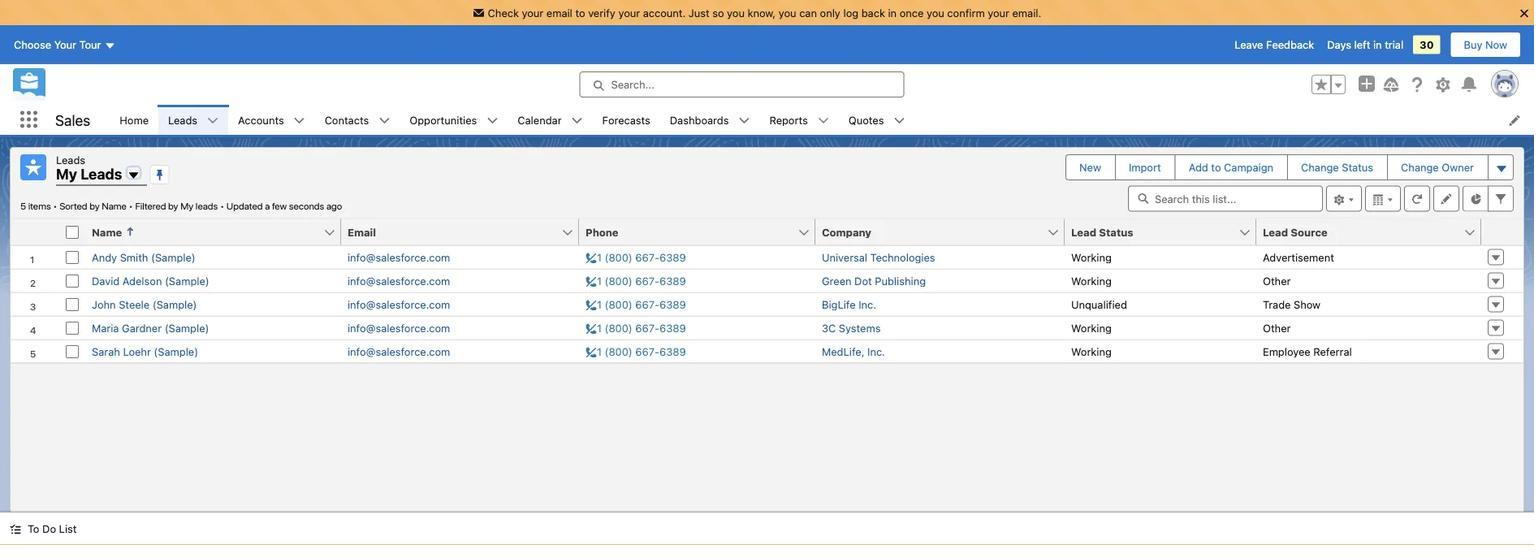 Task type: locate. For each thing, give the bounding box(es) containing it.
3c systems link
[[822, 322, 881, 334]]

0 horizontal spatial you
[[727, 7, 745, 19]]

leads inside "link"
[[168, 114, 197, 126]]

name left filtered
[[102, 200, 127, 212]]

1 vertical spatial in
[[1374, 39, 1382, 51]]

change
[[1301, 161, 1339, 173], [1401, 161, 1439, 173]]

text default image
[[207, 115, 219, 126], [294, 115, 305, 126], [487, 115, 498, 126], [739, 115, 750, 126], [10, 524, 21, 535]]

1 horizontal spatial you
[[779, 7, 797, 19]]

1 working from the top
[[1071, 251, 1112, 263]]

your left email.
[[988, 7, 1010, 19]]

back
[[862, 7, 885, 19]]

•
[[53, 200, 57, 212], [129, 200, 133, 212], [220, 200, 224, 212]]

4 info@salesforce.com link from the top
[[348, 322, 450, 334]]

by right filtered
[[168, 200, 178, 212]]

cell
[[59, 219, 85, 246]]

item number image
[[11, 219, 59, 245]]

lead down new button
[[1071, 226, 1097, 238]]

source
[[1291, 226, 1328, 238]]

2 click to dial disabled image from the top
[[586, 275, 686, 287]]

email element
[[341, 219, 589, 246]]

inc.
[[859, 298, 877, 310], [868, 345, 885, 357]]

status inside 'button'
[[1342, 161, 1374, 173]]

1 vertical spatial status
[[1099, 226, 1134, 238]]

few
[[272, 200, 287, 212]]

status
[[1342, 161, 1374, 173], [1099, 226, 1134, 238]]

leave feedback link
[[1235, 39, 1315, 51]]

(sample) for john steele (sample)
[[153, 298, 197, 310]]

medlife, inc. link
[[822, 345, 885, 357]]

text default image for leads
[[207, 115, 219, 126]]

my up sorted
[[56, 165, 77, 183]]

lead status
[[1071, 226, 1134, 238]]

your
[[522, 7, 544, 19], [619, 7, 640, 19], [988, 7, 1010, 19]]

item number element
[[11, 219, 59, 246]]

info@salesforce.com link for sarah loehr (sample)
[[348, 345, 450, 357]]

1 horizontal spatial to
[[1211, 161, 1221, 173]]

1 • from the left
[[53, 200, 57, 212]]

accounts
[[238, 114, 284, 126]]

text default image right accounts
[[294, 115, 305, 126]]

info@salesforce.com link
[[348, 251, 450, 263], [348, 275, 450, 287], [348, 298, 450, 310], [348, 322, 450, 334], [348, 345, 450, 357]]

info@salesforce.com for sarah loehr (sample)
[[348, 345, 450, 357]]

opportunities link
[[400, 105, 487, 135]]

1 vertical spatial my
[[180, 200, 194, 212]]

to
[[575, 7, 585, 19], [1211, 161, 1221, 173]]

3 working from the top
[[1071, 322, 1112, 334]]

account.
[[643, 7, 686, 19]]

david adelson (sample)
[[92, 275, 209, 287]]

4 working from the top
[[1071, 345, 1112, 357]]

a
[[265, 200, 270, 212]]

(sample) right adelson
[[165, 275, 209, 287]]

inc. down 'systems'
[[868, 345, 885, 357]]

log
[[844, 7, 859, 19]]

maria gardner (sample)
[[92, 322, 209, 334]]

company button
[[816, 219, 1047, 245]]

other down trade
[[1263, 322, 1291, 334]]

dot
[[855, 275, 872, 287]]

opportunities list item
[[400, 105, 508, 135]]

leads right leads image
[[56, 154, 85, 166]]

0 horizontal spatial status
[[1099, 226, 1134, 238]]

you
[[727, 7, 745, 19], [779, 7, 797, 19], [927, 7, 945, 19]]

1 text default image from the left
[[379, 115, 390, 126]]

(sample) down maria gardner (sample) link
[[154, 345, 198, 357]]

medlife,
[[822, 345, 865, 357]]

0 vertical spatial other
[[1263, 275, 1291, 287]]

john
[[92, 298, 116, 310]]

text default image inside the calendar list item
[[572, 115, 583, 126]]

text default image right contacts
[[379, 115, 390, 126]]

to
[[28, 523, 39, 535]]

1 horizontal spatial in
[[1374, 39, 1382, 51]]

3 info@salesforce.com link from the top
[[348, 298, 450, 310]]

• left filtered
[[129, 200, 133, 212]]

name up andy
[[92, 226, 122, 238]]

1 change from the left
[[1301, 161, 1339, 173]]

None search field
[[1128, 186, 1323, 212]]

text default image for calendar
[[572, 115, 583, 126]]

leads
[[168, 114, 197, 126], [56, 154, 85, 166], [81, 165, 122, 183]]

lead inside button
[[1263, 226, 1288, 238]]

now
[[1486, 39, 1508, 51]]

leads
[[196, 200, 218, 212]]

5 info@salesforce.com link from the top
[[348, 345, 450, 357]]

show
[[1294, 298, 1321, 310]]

1 horizontal spatial your
[[619, 7, 640, 19]]

your left the email
[[522, 7, 544, 19]]

name inside button
[[92, 226, 122, 238]]

2 horizontal spatial you
[[927, 7, 945, 19]]

dashboards
[[670, 114, 729, 126]]

(sample) for maria gardner (sample)
[[165, 322, 209, 334]]

biglife inc. link
[[822, 298, 877, 310]]

info@salesforce.com for john steele (sample)
[[348, 298, 450, 310]]

• right items on the left of page
[[53, 200, 57, 212]]

inc. for biglife inc.
[[859, 298, 877, 310]]

text default image inside contacts list item
[[379, 115, 390, 126]]

once
[[900, 7, 924, 19]]

text default image left to
[[10, 524, 21, 535]]

universal technologies link
[[822, 251, 935, 263]]

action image
[[1482, 219, 1524, 245]]

my left leads
[[180, 200, 194, 212]]

(sample) right gardner
[[165, 322, 209, 334]]

status inside button
[[1099, 226, 1134, 238]]

you right 'once'
[[927, 7, 945, 19]]

text default image
[[379, 115, 390, 126], [572, 115, 583, 126], [818, 115, 829, 126], [894, 115, 905, 126]]

status up 'lead source' button
[[1342, 161, 1374, 173]]

text default image down search... button
[[739, 115, 750, 126]]

0 vertical spatial my
[[56, 165, 77, 183]]

referral
[[1314, 345, 1352, 357]]

you right so
[[727, 7, 745, 19]]

by right sorted
[[90, 200, 100, 212]]

click to dial disabled image for medlife,
[[586, 345, 686, 357]]

by
[[90, 200, 100, 212], [168, 200, 178, 212]]

list containing home
[[110, 105, 1535, 135]]

you left can
[[779, 7, 797, 19]]

buy now button
[[1450, 32, 1522, 58]]

text default image inside leads "list item"
[[207, 115, 219, 126]]

click to dial disabled image for biglife
[[586, 298, 686, 310]]

text default image left accounts
[[207, 115, 219, 126]]

text default image inside opportunities list item
[[487, 115, 498, 126]]

text default image for opportunities
[[487, 115, 498, 126]]

1 other from the top
[[1263, 275, 1291, 287]]

john steele (sample)
[[92, 298, 197, 310]]

change inside button
[[1401, 161, 1439, 173]]

accounts link
[[228, 105, 294, 135]]

(sample) for david adelson (sample)
[[165, 275, 209, 287]]

sarah loehr (sample)
[[92, 345, 198, 357]]

leads image
[[20, 154, 46, 180]]

add to campaign button
[[1176, 155, 1287, 180]]

0 horizontal spatial my
[[56, 165, 77, 183]]

text default image inside the reports list item
[[818, 115, 829, 126]]

inc. for medlife, inc.
[[868, 345, 885, 357]]

my leads status
[[20, 200, 226, 212]]

lead source
[[1263, 226, 1328, 238]]

4 click to dial disabled image from the top
[[586, 322, 686, 334]]

0 vertical spatial to
[[575, 7, 585, 19]]

3 info@salesforce.com from the top
[[348, 298, 450, 310]]

systems
[[839, 322, 881, 334]]

leads link
[[158, 105, 207, 135]]

info@salesforce.com link for maria gardner (sample)
[[348, 322, 450, 334]]

3c systems
[[822, 322, 881, 334]]

0 horizontal spatial by
[[90, 200, 100, 212]]

5 click to dial disabled image from the top
[[586, 345, 686, 357]]

status down new button
[[1099, 226, 1134, 238]]

list
[[110, 105, 1535, 135]]

andy smith (sample) link
[[92, 251, 196, 263]]

0 vertical spatial name
[[102, 200, 127, 212]]

buy
[[1464, 39, 1483, 51]]

0 horizontal spatial in
[[888, 7, 897, 19]]

leads list item
[[158, 105, 228, 135]]

4 text default image from the left
[[894, 115, 905, 126]]

working for universal technologies
[[1071, 251, 1112, 263]]

0 horizontal spatial •
[[53, 200, 57, 212]]

working for green dot publishing
[[1071, 275, 1112, 287]]

to right the email
[[575, 7, 585, 19]]

2 lead from the left
[[1263, 226, 1288, 238]]

green
[[822, 275, 852, 287]]

text default image for dashboards
[[739, 115, 750, 126]]

text default image right the reports
[[818, 115, 829, 126]]

0 horizontal spatial lead
[[1071, 226, 1097, 238]]

employee referral
[[1263, 345, 1352, 357]]

text default image left calendar
[[487, 115, 498, 126]]

andy
[[92, 251, 117, 263]]

0 vertical spatial status
[[1342, 161, 1374, 173]]

change left owner on the right top of page
[[1401, 161, 1439, 173]]

2 other from the top
[[1263, 322, 1291, 334]]

3 click to dial disabled image from the top
[[586, 298, 686, 310]]

(sample)
[[151, 251, 196, 263], [165, 275, 209, 287], [153, 298, 197, 310], [165, 322, 209, 334], [154, 345, 198, 357]]

text default image inside dashboards list item
[[739, 115, 750, 126]]

1 horizontal spatial status
[[1342, 161, 1374, 173]]

loehr
[[123, 345, 151, 357]]

email button
[[341, 219, 561, 245]]

2 horizontal spatial your
[[988, 7, 1010, 19]]

calendar list item
[[508, 105, 593, 135]]

name
[[102, 200, 127, 212], [92, 226, 122, 238]]

2 working from the top
[[1071, 275, 1112, 287]]

text default image right calendar
[[572, 115, 583, 126]]

phone element
[[579, 219, 825, 246]]

maria gardner (sample) link
[[92, 322, 209, 334]]

click to dial disabled image for green
[[586, 275, 686, 287]]

0 vertical spatial inc.
[[859, 298, 877, 310]]

text default image right quotes
[[894, 115, 905, 126]]

2 info@salesforce.com link from the top
[[348, 275, 450, 287]]

1 by from the left
[[90, 200, 100, 212]]

your right verify
[[619, 7, 640, 19]]

1 info@salesforce.com link from the top
[[348, 251, 450, 263]]

calendar link
[[508, 105, 572, 135]]

1 horizontal spatial •
[[129, 200, 133, 212]]

3 text default image from the left
[[818, 115, 829, 126]]

change inside 'button'
[[1301, 161, 1339, 173]]

change status
[[1301, 161, 1374, 173]]

check your email to verify your account. just so you know, you can only log back in once you confirm your email.
[[488, 7, 1042, 19]]

forecasts link
[[593, 105, 660, 135]]

check
[[488, 7, 519, 19]]

text default image inside accounts list item
[[294, 115, 305, 126]]

to right add
[[1211, 161, 1221, 173]]

(sample) down david adelson (sample) 'link'
[[153, 298, 197, 310]]

choose your tour
[[14, 39, 101, 51]]

leads right home
[[168, 114, 197, 126]]

change up source
[[1301, 161, 1339, 173]]

lead
[[1071, 226, 1097, 238], [1263, 226, 1288, 238]]

publishing
[[875, 275, 926, 287]]

click to dial disabled image
[[586, 251, 686, 263], [586, 275, 686, 287], [586, 298, 686, 310], [586, 322, 686, 334], [586, 345, 686, 357]]

1 lead from the left
[[1071, 226, 1097, 238]]

david
[[92, 275, 120, 287]]

• right leads
[[220, 200, 224, 212]]

1 vertical spatial other
[[1263, 322, 1291, 334]]

change status button
[[1288, 155, 1387, 180]]

leave feedback
[[1235, 39, 1315, 51]]

to do list
[[28, 523, 77, 535]]

in right the 'left'
[[1374, 39, 1382, 51]]

dashboards link
[[660, 105, 739, 135]]

new
[[1080, 161, 1101, 173]]

2 change from the left
[[1401, 161, 1439, 173]]

1 vertical spatial inc.
[[868, 345, 885, 357]]

other for 3c systems
[[1263, 322, 1291, 334]]

0 horizontal spatial your
[[522, 7, 544, 19]]

info@salesforce.com for maria gardner (sample)
[[348, 322, 450, 334]]

1 info@salesforce.com from the top
[[348, 251, 450, 263]]

cell inside my leads 'grid'
[[59, 219, 85, 246]]

adelson
[[123, 275, 162, 287]]

other up trade
[[1263, 275, 1291, 287]]

1 vertical spatial name
[[92, 226, 122, 238]]

status for lead status
[[1099, 226, 1134, 238]]

(sample) for sarah loehr (sample)
[[154, 345, 198, 357]]

unqualified
[[1071, 298, 1127, 310]]

info@salesforce.com link for david adelson (sample)
[[348, 275, 450, 287]]

(sample) for andy smith (sample)
[[151, 251, 196, 263]]

text default image for quotes
[[894, 115, 905, 126]]

my
[[56, 165, 77, 183], [180, 200, 194, 212]]

days left in trial
[[1328, 39, 1404, 51]]

ago
[[327, 200, 342, 212]]

lead left source
[[1263, 226, 1288, 238]]

2 horizontal spatial •
[[220, 200, 224, 212]]

phone
[[586, 226, 619, 238]]

1 horizontal spatial by
[[168, 200, 178, 212]]

1 vertical spatial to
[[1211, 161, 1221, 173]]

none search field inside my leads|leads|list view element
[[1128, 186, 1323, 212]]

name button
[[85, 219, 323, 245]]

1 click to dial disabled image from the top
[[586, 251, 686, 263]]

5 info@salesforce.com from the top
[[348, 345, 450, 357]]

text default image inside quotes list item
[[894, 115, 905, 126]]

group
[[1312, 75, 1346, 94]]

lead inside button
[[1071, 226, 1097, 238]]

2 text default image from the left
[[572, 115, 583, 126]]

dashboards list item
[[660, 105, 760, 135]]

(sample) up david adelson (sample)
[[151, 251, 196, 263]]

info@salesforce.com
[[348, 251, 450, 263], [348, 275, 450, 287], [348, 298, 450, 310], [348, 322, 450, 334], [348, 345, 450, 357]]

technologies
[[870, 251, 935, 263]]

2 info@salesforce.com from the top
[[348, 275, 450, 287]]

0 horizontal spatial change
[[1301, 161, 1339, 173]]

inc. down dot
[[859, 298, 877, 310]]

4 info@salesforce.com from the top
[[348, 322, 450, 334]]

in right back
[[888, 7, 897, 19]]

1 horizontal spatial lead
[[1263, 226, 1288, 238]]

reports list item
[[760, 105, 839, 135]]

1 horizontal spatial change
[[1401, 161, 1439, 173]]



Task type: describe. For each thing, give the bounding box(es) containing it.
list
[[59, 523, 77, 535]]

seconds
[[289, 200, 324, 212]]

know,
[[748, 7, 776, 19]]

lead source element
[[1257, 219, 1491, 246]]

updated
[[226, 200, 263, 212]]

reports link
[[760, 105, 818, 135]]

contacts list item
[[315, 105, 400, 135]]

left
[[1355, 39, 1371, 51]]

email.
[[1013, 7, 1042, 19]]

status for change status
[[1342, 161, 1374, 173]]

change for change owner
[[1401, 161, 1439, 173]]

text default image for accounts
[[294, 115, 305, 126]]

universal technologies
[[822, 251, 935, 263]]

choose
[[14, 39, 51, 51]]

buy now
[[1464, 39, 1508, 51]]

advertisement
[[1263, 251, 1335, 263]]

search... button
[[580, 72, 905, 98]]

quotes link
[[839, 105, 894, 135]]

only
[[820, 7, 841, 19]]

lead for lead source
[[1263, 226, 1288, 238]]

contacts link
[[315, 105, 379, 135]]

0 vertical spatial in
[[888, 7, 897, 19]]

Search My Leads list view. search field
[[1128, 186, 1323, 212]]

sarah loehr (sample) link
[[92, 345, 198, 357]]

info@salesforce.com for david adelson (sample)
[[348, 275, 450, 287]]

2 by from the left
[[168, 200, 178, 212]]

info@salesforce.com link for john steele (sample)
[[348, 298, 450, 310]]

david adelson (sample) link
[[92, 275, 209, 287]]

my leads grid
[[11, 219, 1524, 364]]

info@salesforce.com for andy smith (sample)
[[348, 251, 450, 263]]

text default image inside the to do list button
[[10, 524, 21, 535]]

accounts list item
[[228, 105, 315, 135]]

days
[[1328, 39, 1352, 51]]

trade
[[1263, 298, 1291, 310]]

home
[[120, 114, 149, 126]]

opportunities
[[410, 114, 477, 126]]

your
[[54, 39, 76, 51]]

change owner
[[1401, 161, 1474, 173]]

sales
[[55, 111, 90, 129]]

name element
[[85, 219, 351, 246]]

other for green dot publishing
[[1263, 275, 1291, 287]]

maria
[[92, 322, 119, 334]]

text default image for reports
[[818, 115, 829, 126]]

green dot publishing link
[[822, 275, 926, 287]]

home link
[[110, 105, 158, 135]]

to inside button
[[1211, 161, 1221, 173]]

sarah
[[92, 345, 120, 357]]

feedback
[[1266, 39, 1315, 51]]

reports
[[770, 114, 808, 126]]

to do list button
[[0, 513, 86, 545]]

my leads|leads|list view element
[[10, 147, 1525, 513]]

working for medlife, inc.
[[1071, 345, 1112, 357]]

quotes list item
[[839, 105, 915, 135]]

2 • from the left
[[129, 200, 133, 212]]

leads up my leads status
[[81, 165, 122, 183]]

lead for lead status
[[1071, 226, 1097, 238]]

30
[[1420, 39, 1434, 51]]

green dot publishing
[[822, 275, 926, 287]]

company element
[[816, 219, 1075, 246]]

forecasts
[[602, 114, 650, 126]]

so
[[713, 7, 724, 19]]

filtered
[[135, 200, 166, 212]]

add
[[1189, 161, 1209, 173]]

text default image for contacts
[[379, 115, 390, 126]]

company
[[822, 226, 872, 238]]

1 you from the left
[[727, 7, 745, 19]]

change owner button
[[1388, 155, 1487, 180]]

leave
[[1235, 39, 1264, 51]]

5 items • sorted by name • filtered by my leads • updated a few seconds ago
[[20, 200, 342, 212]]

info@salesforce.com link for andy smith (sample)
[[348, 251, 450, 263]]

import
[[1129, 161, 1161, 173]]

smith
[[120, 251, 148, 263]]

action element
[[1482, 219, 1524, 246]]

3 you from the left
[[927, 7, 945, 19]]

click to dial disabled image for 3c
[[586, 322, 686, 334]]

verify
[[588, 7, 616, 19]]

0 horizontal spatial to
[[575, 7, 585, 19]]

working for 3c systems
[[1071, 322, 1112, 334]]

can
[[799, 7, 817, 19]]

3c
[[822, 322, 836, 334]]

3 • from the left
[[220, 200, 224, 212]]

lead status button
[[1065, 219, 1239, 245]]

trade show
[[1263, 298, 1321, 310]]

new button
[[1067, 155, 1114, 180]]

confirm
[[947, 7, 985, 19]]

lead status element
[[1065, 219, 1266, 246]]

biglife
[[822, 298, 856, 310]]

phone button
[[579, 219, 798, 245]]

1 your from the left
[[522, 7, 544, 19]]

2 your from the left
[[619, 7, 640, 19]]

just
[[689, 7, 710, 19]]

3 your from the left
[[988, 7, 1010, 19]]

steele
[[119, 298, 150, 310]]

trial
[[1385, 39, 1404, 51]]

owner
[[1442, 161, 1474, 173]]

5
[[20, 200, 26, 212]]

tour
[[79, 39, 101, 51]]

my leads
[[56, 165, 122, 183]]

email
[[348, 226, 376, 238]]

2 you from the left
[[779, 7, 797, 19]]

email
[[547, 7, 573, 19]]

change for change status
[[1301, 161, 1339, 173]]

import button
[[1116, 155, 1174, 180]]

1 horizontal spatial my
[[180, 200, 194, 212]]

search...
[[611, 78, 655, 91]]

biglife inc.
[[822, 298, 877, 310]]

calendar
[[518, 114, 562, 126]]



Task type: vqa. For each thing, say whether or not it's contained in the screenshot.
lead status element at the top of page
yes



